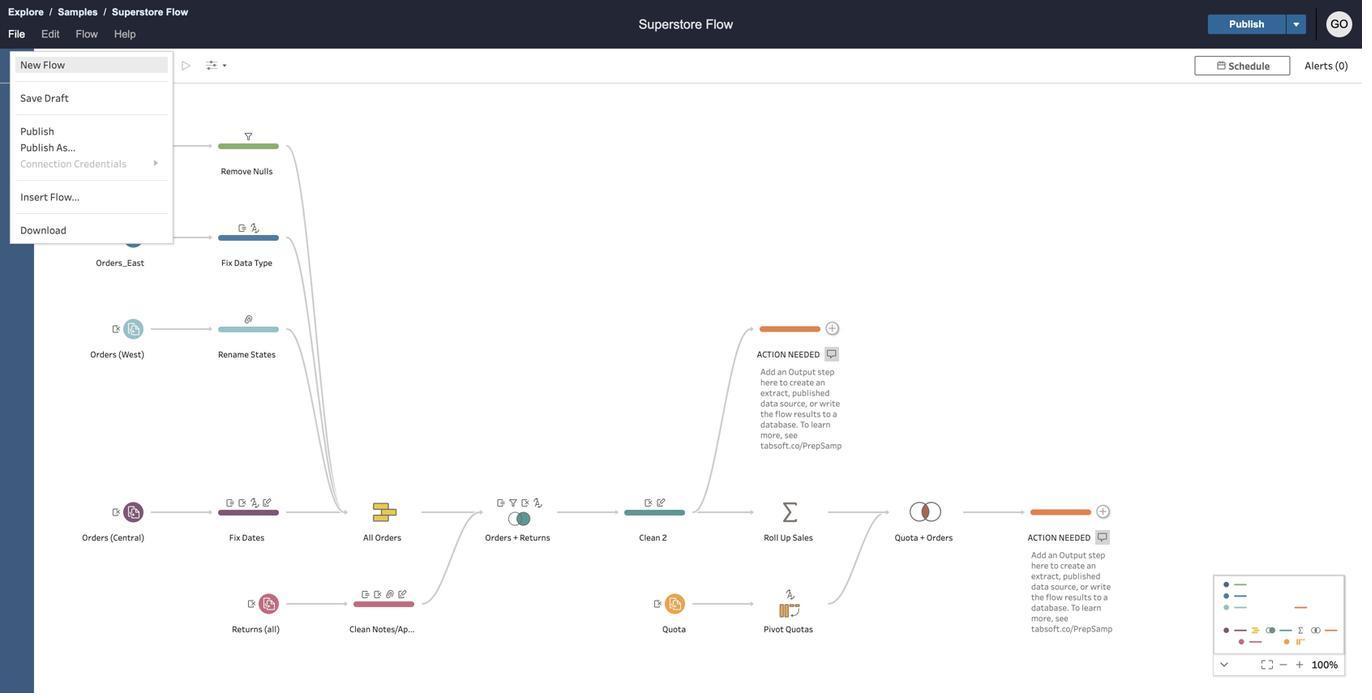 Task type: locate. For each thing, give the bounding box(es) containing it.
1 vertical spatial output
[[1060, 550, 1087, 561]]

fix dates
[[229, 532, 265, 543]]

1 horizontal spatial the
[[1032, 592, 1045, 603]]

fix data type
[[221, 257, 273, 269]]

results
[[794, 408, 821, 420], [1065, 592, 1092, 603]]

2 + from the left
[[921, 532, 925, 543]]

0 horizontal spatial tabsoft.co/prepsamp
[[761, 440, 842, 451]]

0 horizontal spatial action needed
[[757, 349, 820, 360]]

1 vertical spatial quota
[[663, 624, 686, 635]]

0 vertical spatial fix
[[221, 257, 233, 269]]

needed
[[788, 349, 820, 360], [1059, 532, 1091, 543]]

0 horizontal spatial published
[[793, 387, 830, 399]]

clean notes/approver
[[350, 624, 434, 635]]

publish button
[[1209, 15, 1287, 34]]

1 vertical spatial to
[[1072, 602, 1080, 614]]

0 horizontal spatial output
[[789, 366, 816, 378]]

flow button
[[68, 25, 106, 49]]

0 horizontal spatial to
[[801, 419, 809, 430]]

1 horizontal spatial +
[[921, 532, 925, 543]]

2 / from the left
[[104, 6, 106, 17]]

published
[[793, 387, 830, 399], [1064, 571, 1101, 582]]

0 vertical spatial results
[[794, 408, 821, 420]]

tabsoft.co/prepsamp
[[761, 440, 842, 451], [1032, 623, 1113, 635]]

0 horizontal spatial results
[[794, 408, 821, 420]]

create
[[790, 377, 814, 388], [1061, 560, 1085, 571]]

here
[[761, 377, 778, 388], [1032, 560, 1049, 571]]

1 + from the left
[[513, 532, 518, 543]]

roll
[[764, 532, 779, 543]]

1 vertical spatial extract,
[[1032, 571, 1062, 582]]

1 horizontal spatial add an output step here to create an extract, published data source, or write the flow results to a database. to learn more, see tabsoft.co/prepsamp
[[1032, 550, 1113, 635]]

1 vertical spatial returns
[[232, 624, 263, 635]]

1 vertical spatial data
[[1032, 581, 1049, 593]]

0 vertical spatial flow
[[775, 408, 793, 420]]

action needed
[[757, 349, 820, 360], [1028, 532, 1091, 543]]

1 horizontal spatial step
[[1089, 550, 1106, 561]]

0 vertical spatial quota
[[895, 532, 919, 543]]

as…
[[56, 141, 76, 154]]

0 vertical spatial here
[[761, 377, 778, 388]]

1 horizontal spatial /
[[104, 6, 106, 17]]

database.
[[761, 419, 799, 430], [1032, 602, 1070, 614]]

0 horizontal spatial +
[[513, 532, 518, 543]]

2 vertical spatial publish
[[20, 141, 54, 154]]

clean left 2
[[640, 532, 661, 543]]

new
[[20, 58, 41, 71]]

write
[[820, 398, 841, 409], [1091, 581, 1111, 593]]

1 horizontal spatial extract,
[[1032, 571, 1062, 582]]

/ up edit
[[49, 6, 52, 17]]

1 vertical spatial here
[[1032, 560, 1049, 571]]

insert flow…
[[20, 190, 80, 204]]

1 vertical spatial publish
[[20, 125, 54, 138]]

0 horizontal spatial source,
[[780, 398, 808, 409]]

1 vertical spatial create
[[1061, 560, 1085, 571]]

/
[[49, 6, 52, 17], [104, 6, 106, 17]]

quota for quota + orders
[[895, 532, 919, 543]]

(0)
[[1336, 59, 1349, 72]]

data
[[761, 398, 778, 409], [1032, 581, 1049, 593]]

0 vertical spatial or
[[810, 398, 818, 409]]

1 vertical spatial results
[[1065, 592, 1092, 603]]

publish inside button
[[1230, 19, 1265, 30]]

1 vertical spatial learn
[[1082, 602, 1102, 614]]

0 horizontal spatial superstore
[[112, 6, 163, 17]]

fix left data
[[221, 257, 233, 269]]

flow inside popup button
[[76, 28, 98, 40]]

explore
[[8, 6, 44, 17]]

remove nulls
[[221, 165, 273, 177]]

help button
[[106, 25, 144, 49]]

1 horizontal spatial add
[[1032, 550, 1047, 561]]

1 vertical spatial fix
[[229, 532, 240, 543]]

output
[[789, 366, 816, 378], [1060, 550, 1087, 561]]

0 vertical spatial action
[[757, 349, 787, 360]]

clean 2
[[640, 532, 667, 543]]

0 vertical spatial learn
[[811, 419, 831, 430]]

1 horizontal spatial see
[[1056, 613, 1069, 624]]

1 horizontal spatial tabsoft.co/prepsamp
[[1032, 623, 1113, 635]]

0 vertical spatial source,
[[780, 398, 808, 409]]

publish
[[1230, 19, 1265, 30], [20, 125, 54, 138], [20, 141, 54, 154]]

quota
[[895, 532, 919, 543], [663, 624, 686, 635]]

1 horizontal spatial source,
[[1051, 581, 1079, 593]]

0 horizontal spatial quota
[[663, 624, 686, 635]]

connection
[[20, 157, 72, 170]]

file
[[8, 28, 25, 40]]

clean
[[640, 532, 661, 543], [350, 624, 371, 635]]

1 vertical spatial more,
[[1032, 613, 1054, 624]]

menu
[[11, 52, 173, 243]]

clean left notes/approver
[[350, 624, 371, 635]]

0 horizontal spatial extract,
[[761, 387, 791, 399]]

extract,
[[761, 387, 791, 399], [1032, 571, 1062, 582]]

1 horizontal spatial flow
[[1046, 592, 1063, 603]]

roll up sales
[[764, 532, 813, 543]]

0 vertical spatial to
[[801, 419, 809, 430]]

1 horizontal spatial database.
[[1032, 602, 1070, 614]]

a
[[833, 408, 838, 420], [1104, 592, 1109, 603]]

1 horizontal spatial a
[[1104, 592, 1109, 603]]

0 vertical spatial returns
[[520, 532, 551, 543]]

1 horizontal spatial more,
[[1032, 613, 1054, 624]]

all orders
[[363, 532, 402, 543]]

alerts
[[1306, 59, 1334, 72]]

0 horizontal spatial or
[[810, 398, 818, 409]]

type
[[254, 257, 273, 269]]

0 vertical spatial publish
[[1230, 19, 1265, 30]]

no refreshes available image
[[148, 54, 173, 78]]

publish for publish
[[1230, 19, 1265, 30]]

0 horizontal spatial data
[[761, 398, 778, 409]]

to
[[801, 419, 809, 430], [1072, 602, 1080, 614]]

0 horizontal spatial the
[[761, 408, 774, 420]]

(all)
[[264, 624, 280, 635]]

flow
[[166, 6, 188, 17], [706, 17, 734, 32], [76, 28, 98, 40], [43, 58, 65, 71]]

see
[[785, 430, 798, 441], [1056, 613, 1069, 624]]

add
[[761, 366, 776, 378], [1032, 550, 1047, 561]]

draft
[[44, 91, 69, 105]]

0 vertical spatial database.
[[761, 419, 799, 430]]

1 horizontal spatial published
[[1064, 571, 1101, 582]]

0 horizontal spatial here
[[761, 377, 778, 388]]

1 horizontal spatial clean
[[640, 532, 661, 543]]

0 vertical spatial published
[[793, 387, 830, 399]]

1 vertical spatial database.
[[1032, 602, 1070, 614]]

action
[[757, 349, 787, 360], [1028, 532, 1058, 543]]

0 horizontal spatial add an output step here to create an extract, published data source, or write the flow results to a database. to learn more, see tabsoft.co/prepsamp
[[761, 366, 842, 451]]

1 horizontal spatial here
[[1032, 560, 1049, 571]]

quota + orders
[[895, 532, 953, 543]]

0 vertical spatial tabsoft.co/prepsamp
[[761, 440, 842, 451]]

2
[[662, 532, 667, 543]]

0 horizontal spatial needed
[[788, 349, 820, 360]]

0 vertical spatial output
[[789, 366, 816, 378]]

1 vertical spatial write
[[1091, 581, 1111, 593]]

1 horizontal spatial or
[[1081, 581, 1089, 593]]

fix left dates
[[229, 532, 240, 543]]

or
[[810, 398, 818, 409], [1081, 581, 1089, 593]]

add an output step here to create an extract, published data source, or write the flow results to a database. to learn more, see tabsoft.co/prepsamp
[[761, 366, 842, 451], [1032, 550, 1113, 635]]

1 vertical spatial source,
[[1051, 581, 1079, 593]]

connection credentials menu item
[[15, 156, 168, 172]]

the
[[761, 408, 774, 420], [1032, 592, 1045, 603]]

1 horizontal spatial quota
[[895, 532, 919, 543]]

learn
[[811, 419, 831, 430], [1082, 602, 1102, 614]]

superstore
[[112, 6, 163, 17], [639, 17, 702, 32]]

more,
[[761, 430, 783, 441], [1032, 613, 1054, 624]]

/ right samples
[[104, 6, 106, 17]]

step
[[818, 366, 835, 378], [1089, 550, 1106, 561]]

source,
[[780, 398, 808, 409], [1051, 581, 1079, 593]]

returns
[[520, 532, 551, 543], [232, 624, 263, 635]]

download
[[20, 223, 66, 237]]

1 vertical spatial or
[[1081, 581, 1089, 593]]

0 horizontal spatial write
[[820, 398, 841, 409]]

connection credentials
[[20, 157, 127, 170]]

to
[[780, 377, 788, 388], [823, 408, 831, 420], [1051, 560, 1059, 571], [1094, 592, 1102, 603]]

0 vertical spatial clean
[[640, 532, 661, 543]]

orders
[[90, 349, 117, 360], [82, 532, 108, 543], [375, 532, 402, 543], [485, 532, 512, 543], [927, 532, 953, 543]]

orders for orders + returns
[[485, 532, 512, 543]]

0 horizontal spatial more,
[[761, 430, 783, 441]]

edit
[[41, 28, 60, 40]]

0 horizontal spatial flow
[[775, 408, 793, 420]]

+
[[513, 532, 518, 543], [921, 532, 925, 543]]

1 vertical spatial the
[[1032, 592, 1045, 603]]

quota for quota
[[663, 624, 686, 635]]

an
[[778, 366, 787, 378], [816, 377, 826, 388], [1049, 550, 1058, 561], [1087, 560, 1097, 571]]

flow
[[775, 408, 793, 420], [1046, 592, 1063, 603]]

flow…
[[50, 190, 80, 204]]

0 vertical spatial data
[[761, 398, 778, 409]]

explore link
[[7, 4, 45, 20]]

fix for fix dates
[[229, 532, 240, 543]]

0 vertical spatial step
[[818, 366, 835, 378]]

fix
[[221, 257, 233, 269], [229, 532, 240, 543]]

rename states
[[218, 349, 276, 360]]

0 vertical spatial action needed
[[757, 349, 820, 360]]



Task type: vqa. For each thing, say whether or not it's contained in the screenshot.
You have 13 days left in your trial.
no



Task type: describe. For each thing, give the bounding box(es) containing it.
+ for quota
[[921, 532, 925, 543]]

1 horizontal spatial superstore
[[639, 17, 702, 32]]

schedule button
[[1195, 56, 1291, 75]]

superstore flow link
[[111, 4, 189, 20]]

data
[[234, 257, 253, 269]]

0 vertical spatial add
[[761, 366, 776, 378]]

pivot quotas
[[764, 624, 814, 635]]

1 vertical spatial add
[[1032, 550, 1047, 561]]

orders (central)
[[82, 532, 144, 543]]

quotas
[[786, 624, 814, 635]]

1 horizontal spatial action needed
[[1028, 532, 1091, 543]]

orders_east
[[96, 257, 144, 269]]

1 vertical spatial add an output step here to create an extract, published data source, or write the flow results to a database. to learn more, see tabsoft.co/prepsamp
[[1032, 550, 1113, 635]]

+ for orders
[[513, 532, 518, 543]]

0 vertical spatial write
[[820, 398, 841, 409]]

0 horizontal spatial see
[[785, 430, 798, 441]]

new flow menu item
[[15, 57, 168, 73]]

flow inside menu item
[[43, 58, 65, 71]]

1 horizontal spatial learn
[[1082, 602, 1102, 614]]

alerts (0)
[[1306, 59, 1349, 72]]

1 horizontal spatial to
[[1072, 602, 1080, 614]]

help
[[114, 28, 136, 40]]

orders for orders (central)
[[82, 532, 108, 543]]

0 horizontal spatial create
[[790, 377, 814, 388]]

menu containing new flow
[[11, 52, 173, 243]]

pivot
[[764, 624, 784, 635]]

clean for clean notes/approver
[[350, 624, 371, 635]]

1 vertical spatial see
[[1056, 613, 1069, 624]]

1 horizontal spatial returns
[[520, 532, 551, 543]]

orders for orders (west)
[[90, 349, 117, 360]]

1 vertical spatial step
[[1089, 550, 1106, 561]]

new flow
[[20, 58, 65, 71]]

schedule
[[1229, 59, 1271, 72]]

redo image
[[67, 54, 92, 78]]

1 horizontal spatial needed
[[1059, 532, 1091, 543]]

fix for fix data type
[[221, 257, 233, 269]]

0 horizontal spatial step
[[818, 366, 835, 378]]

orders_south_2015
[[79, 165, 155, 177]]

0 horizontal spatial database.
[[761, 419, 799, 430]]

insert
[[20, 190, 48, 204]]

1 horizontal spatial create
[[1061, 560, 1085, 571]]

clean for clean 2
[[640, 532, 661, 543]]

1 horizontal spatial write
[[1091, 581, 1111, 593]]

states
[[251, 349, 276, 360]]

1 vertical spatial tabsoft.co/prepsamp
[[1032, 623, 1113, 635]]

nulls
[[253, 165, 273, 177]]

1 vertical spatial a
[[1104, 592, 1109, 603]]

explore / samples / superstore flow
[[8, 6, 188, 17]]

save
[[20, 91, 42, 105]]

0 horizontal spatial action
[[757, 349, 787, 360]]

(central)
[[110, 532, 144, 543]]

remove
[[221, 165, 252, 177]]

orders + returns
[[485, 532, 551, 543]]

notes/approver
[[372, 624, 434, 635]]

1 vertical spatial action
[[1028, 532, 1058, 543]]

0 horizontal spatial learn
[[811, 419, 831, 430]]

rename
[[218, 349, 249, 360]]

all
[[363, 532, 374, 543]]

returns (all)
[[232, 624, 280, 635]]

go button
[[1327, 11, 1353, 37]]

1 horizontal spatial results
[[1065, 592, 1092, 603]]

file button
[[0, 25, 33, 49]]

samples
[[58, 6, 98, 17]]

0 vertical spatial extract,
[[761, 387, 791, 399]]

0 horizontal spatial a
[[833, 408, 838, 420]]

1 vertical spatial published
[[1064, 571, 1101, 582]]

up
[[781, 532, 791, 543]]

orders (west)
[[90, 349, 144, 360]]

dates
[[242, 532, 265, 543]]

save draft
[[20, 91, 69, 105]]

0 vertical spatial add an output step here to create an extract, published data source, or write the flow results to a database. to learn more, see tabsoft.co/prepsamp
[[761, 366, 842, 451]]

credentials
[[74, 157, 127, 170]]

superstore flow
[[639, 17, 734, 32]]

1 vertical spatial flow
[[1046, 592, 1063, 603]]

publish publish as…
[[20, 125, 76, 154]]

publish for publish publish as…
[[20, 125, 54, 138]]

sales
[[793, 532, 813, 543]]

0 vertical spatial needed
[[788, 349, 820, 360]]

0 vertical spatial the
[[761, 408, 774, 420]]

edit button
[[33, 25, 68, 49]]

undo image
[[41, 54, 66, 78]]

1 horizontal spatial output
[[1060, 550, 1087, 561]]

go
[[1331, 18, 1349, 30]]

samples link
[[57, 4, 99, 20]]

1 horizontal spatial data
[[1032, 581, 1049, 593]]

1 / from the left
[[49, 6, 52, 17]]

(west)
[[118, 349, 144, 360]]



